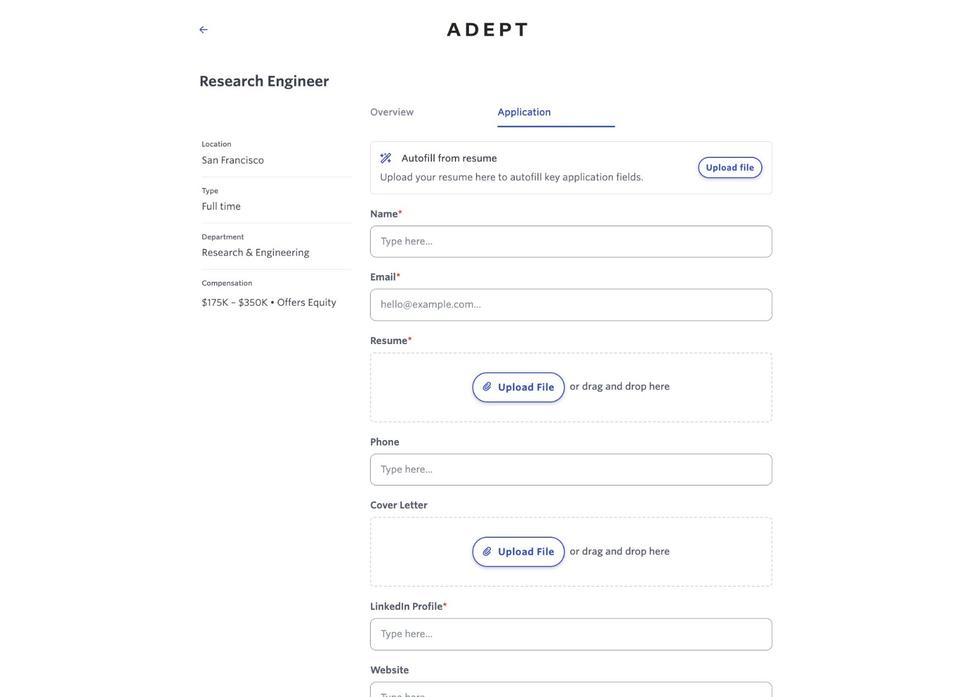 Task type: describe. For each thing, give the bounding box(es) containing it.
1 type here... text field from the top
[[370, 454, 773, 486]]

adept.ai image
[[434, 10, 541, 49]]

2 type here... text field from the top
[[370, 619, 773, 651]]

2 type here... text field from the top
[[370, 682, 773, 697]]

hello@example.com... email field
[[370, 289, 773, 321]]

back to adept.ai's job listings image
[[199, 25, 208, 34]]



Task type: locate. For each thing, give the bounding box(es) containing it.
0 vertical spatial type here... text field
[[370, 454, 773, 486]]

Type here... text field
[[370, 454, 773, 486], [370, 619, 773, 651]]

0 vertical spatial type here... text field
[[370, 226, 773, 258]]

1 vertical spatial type here... text field
[[370, 682, 773, 697]]

1 vertical spatial type here... text field
[[370, 619, 773, 651]]

1 type here... text field from the top
[[370, 226, 773, 258]]

Type here... text field
[[370, 226, 773, 258], [370, 682, 773, 697]]

tab panel
[[361, 127, 782, 697]]

tab list
[[361, 105, 782, 127]]



Task type: vqa. For each thing, say whether or not it's contained in the screenshot.
Back to Italic's Job Listings 'icon'
no



